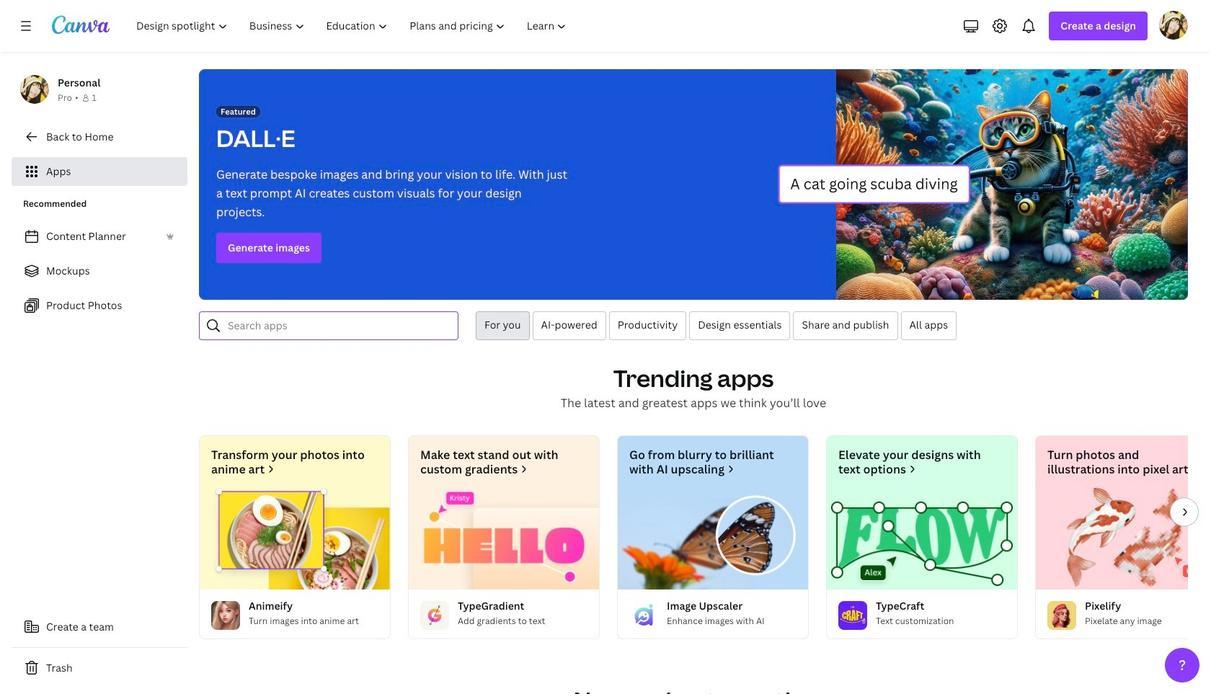 Task type: describe. For each thing, give the bounding box(es) containing it.
0 vertical spatial pixelify image
[[1036, 488, 1212, 590]]

typecraft image
[[827, 488, 1018, 590]]

0 vertical spatial animeify image
[[200, 488, 390, 590]]

typegradient image
[[420, 601, 449, 630]]

1 vertical spatial image upscaler image
[[630, 601, 658, 630]]

Input field to search for apps search field
[[228, 312, 449, 340]]

top level navigation element
[[127, 12, 579, 40]]



Task type: vqa. For each thing, say whether or not it's contained in the screenshot.
the top TypeGradient image
yes



Task type: locate. For each thing, give the bounding box(es) containing it.
list
[[12, 222, 188, 320]]

1 vertical spatial pixelify image
[[1048, 601, 1077, 630]]

typecraft image
[[839, 601, 868, 630]]

1 vertical spatial animeify image
[[211, 601, 240, 630]]

image upscaler image
[[618, 488, 808, 590], [630, 601, 658, 630]]

stephanie aranda image
[[1160, 11, 1188, 40]]

typegradient image
[[409, 488, 599, 590]]

pixelify image
[[1036, 488, 1212, 590], [1048, 601, 1077, 630]]

an image with a cursor next to a text box containing the prompt "a cat going scuba diving" to generate an image. the generated image of a cat doing scuba diving is behind the text box. image
[[778, 69, 1188, 300]]

0 vertical spatial image upscaler image
[[618, 488, 808, 590]]

animeify image
[[200, 488, 390, 590], [211, 601, 240, 630]]



